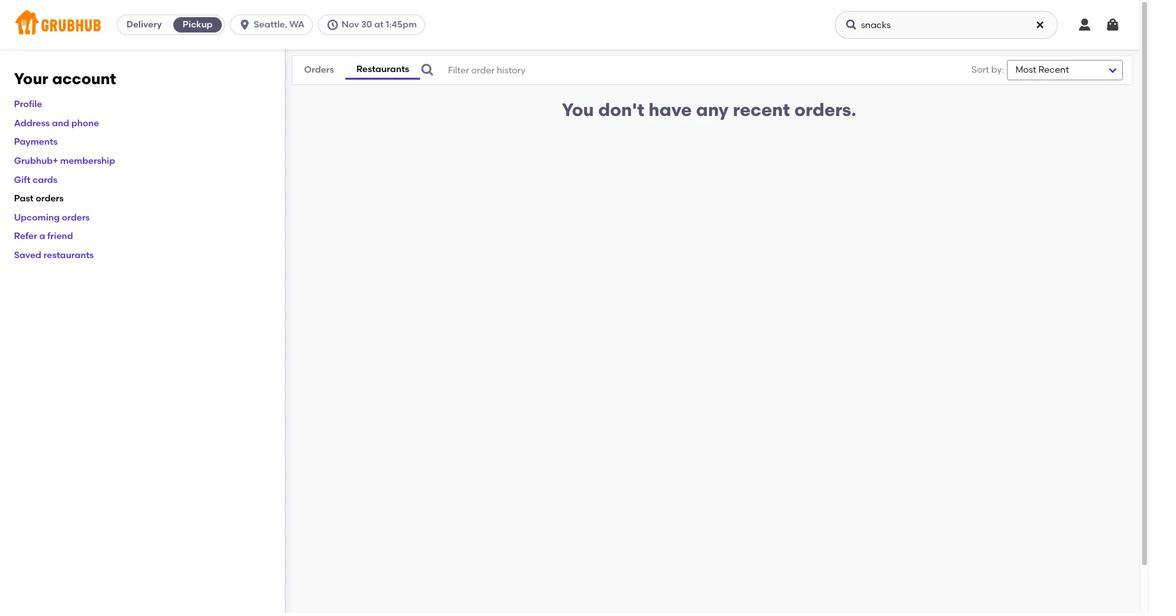 Task type: locate. For each thing, give the bounding box(es) containing it.
restaurants button
[[346, 60, 420, 80]]

svg image
[[1077, 17, 1093, 33], [845, 18, 858, 31]]

restaurants
[[43, 250, 94, 261]]

orders
[[304, 65, 334, 75]]

wa
[[290, 19, 305, 30]]

any
[[696, 99, 729, 120]]

gift cards link
[[14, 174, 57, 185]]

payments
[[14, 137, 58, 148]]

30
[[361, 19, 372, 30]]

seattle, wa button
[[230, 15, 318, 35]]

profile link
[[14, 99, 42, 110]]

have
[[649, 99, 692, 120]]

gift cards
[[14, 174, 57, 185]]

main navigation navigation
[[0, 0, 1140, 50]]

membership
[[60, 156, 115, 166]]

payments link
[[14, 137, 58, 148]]

address and phone link
[[14, 118, 99, 129]]

cards
[[33, 174, 57, 185]]

0 horizontal spatial svg image
[[845, 18, 858, 31]]

upcoming orders link
[[14, 212, 90, 223]]

pickup button
[[171, 15, 224, 35]]

pickup
[[183, 19, 213, 30]]

address
[[14, 118, 50, 129]]

grubhub+
[[14, 156, 58, 166]]

orders up "upcoming orders"
[[36, 193, 64, 204]]

refer a friend
[[14, 231, 73, 242]]

orders
[[36, 193, 64, 204], [62, 212, 90, 223]]

restaurants
[[356, 64, 409, 74]]

svg image inside seattle, wa button
[[238, 18, 251, 31]]

a
[[39, 231, 45, 242]]

you
[[562, 99, 594, 120]]

friend
[[47, 231, 73, 242]]

1 vertical spatial orders
[[62, 212, 90, 223]]

svg image
[[1105, 17, 1121, 33], [238, 18, 251, 31], [326, 18, 339, 31], [1035, 20, 1045, 30], [420, 62, 435, 78]]

orders up friend
[[62, 212, 90, 223]]

nov 30 at 1:45pm button
[[318, 15, 430, 35]]

Filter order history search field
[[420, 56, 941, 84]]

upcoming
[[14, 212, 60, 223]]

refer a friend link
[[14, 231, 73, 242]]

gift
[[14, 174, 30, 185]]

profile
[[14, 99, 42, 110]]

by:
[[992, 64, 1004, 75]]

don't
[[598, 99, 645, 120]]

upcoming orders
[[14, 212, 90, 223]]

0 vertical spatial orders
[[36, 193, 64, 204]]



Task type: describe. For each thing, give the bounding box(es) containing it.
phone
[[71, 118, 99, 129]]

past orders
[[14, 193, 64, 204]]

nov 30 at 1:45pm
[[342, 19, 417, 30]]

grubhub+ membership link
[[14, 156, 115, 166]]

seattle,
[[254, 19, 287, 30]]

saved
[[14, 250, 41, 261]]

delivery
[[127, 19, 162, 30]]

and
[[52, 118, 69, 129]]

svg image inside "nov 30 at 1:45pm" 'button'
[[326, 18, 339, 31]]

nov
[[342, 19, 359, 30]]

past orders link
[[14, 193, 64, 204]]

orders.
[[795, 99, 856, 120]]

your account
[[14, 69, 116, 88]]

Search for food, convenience, alcohol... search field
[[835, 11, 1058, 39]]

at
[[374, 19, 384, 30]]

your
[[14, 69, 48, 88]]

delivery button
[[117, 15, 171, 35]]

saved restaurants
[[14, 250, 94, 261]]

orders for past orders
[[36, 193, 64, 204]]

1:45pm
[[386, 19, 417, 30]]

sort
[[972, 64, 989, 75]]

address and phone
[[14, 118, 99, 129]]

recent
[[733, 99, 790, 120]]

saved restaurants link
[[14, 250, 94, 261]]

sort by:
[[972, 64, 1004, 75]]

refer
[[14, 231, 37, 242]]

grubhub+ membership
[[14, 156, 115, 166]]

1 horizontal spatial svg image
[[1077, 17, 1093, 33]]

orders button
[[293, 61, 346, 79]]

you don't have any recent orders.
[[562, 99, 856, 120]]

past
[[14, 193, 34, 204]]

account
[[52, 69, 116, 88]]

orders for upcoming orders
[[62, 212, 90, 223]]

seattle, wa
[[254, 19, 305, 30]]



Task type: vqa. For each thing, say whether or not it's contained in the screenshot.
Delivery
yes



